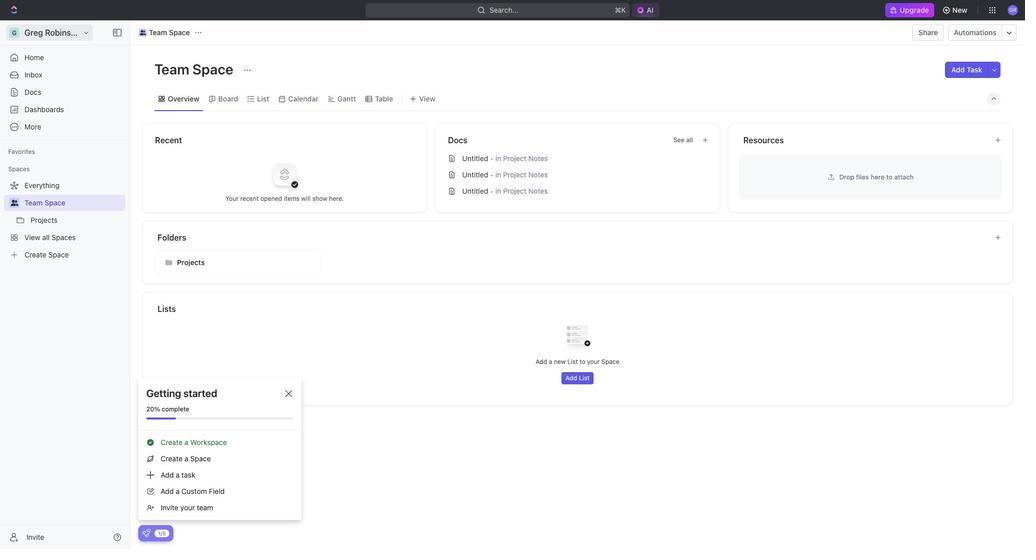 Task type: locate. For each thing, give the bounding box(es) containing it.
list down add a new list to your space
[[579, 375, 590, 382]]

0 vertical spatial in
[[496, 154, 502, 163]]

projects inside tree
[[31, 216, 58, 225]]

1 horizontal spatial invite
[[161, 504, 179, 512]]

untitled • in project notes
[[463, 154, 548, 163], [463, 170, 548, 179], [463, 187, 548, 195]]

view right table
[[419, 94, 436, 103]]

2 vertical spatial create
[[161, 455, 183, 463]]

invite inside sidebar navigation
[[27, 533, 44, 542]]

a up create a space
[[185, 438, 188, 447]]

invite for invite your team
[[161, 504, 179, 512]]

1 horizontal spatial list
[[568, 358, 578, 366]]

1 vertical spatial spaces
[[52, 233, 76, 242]]

gantt link
[[336, 92, 356, 106]]

1 vertical spatial untitled • in project notes
[[463, 170, 548, 179]]

a down add a task
[[176, 487, 180, 496]]

0 vertical spatial project
[[504, 154, 527, 163]]

list right board
[[257, 94, 269, 103]]

resources
[[744, 136, 785, 145]]

projects up view all spaces
[[31, 216, 58, 225]]

docs
[[24, 88, 41, 96], [448, 136, 468, 145]]

2 • from the top
[[491, 171, 494, 179]]

workspace
[[89, 28, 131, 37], [190, 438, 227, 447]]

all up create space
[[42, 233, 50, 242]]

a left task
[[176, 471, 180, 480]]

3 project from the top
[[504, 187, 527, 195]]

list
[[257, 94, 269, 103], [568, 358, 578, 366], [579, 375, 590, 382]]

add a task
[[161, 471, 196, 480]]

1 horizontal spatial to
[[887, 173, 893, 181]]

show
[[313, 195, 328, 202]]

projects down folders
[[177, 258, 205, 267]]

see
[[674, 136, 685, 144]]

workspace for greg robinson's workspace
[[89, 28, 131, 37]]

2 vertical spatial untitled
[[463, 187, 489, 195]]

add list button
[[562, 373, 594, 385]]

0 vertical spatial team space
[[149, 28, 190, 37]]

add for add a custom field
[[161, 487, 174, 496]]

workspace for create a workspace
[[190, 438, 227, 447]]

add a new list to your space
[[536, 358, 620, 366]]

greg robinson's workspace, , element
[[9, 28, 19, 38]]

no recent items image
[[264, 154, 305, 195]]

0 horizontal spatial workspace
[[89, 28, 131, 37]]

2 vertical spatial •
[[491, 187, 494, 195]]

2 notes from the top
[[529, 170, 548, 179]]

field
[[209, 487, 225, 496]]

0 vertical spatial untitled • in project notes
[[463, 154, 548, 163]]

tree inside sidebar navigation
[[4, 178, 126, 263]]

1 vertical spatial create
[[161, 438, 183, 447]]

team space
[[149, 28, 190, 37], [155, 61, 237, 78], [24, 199, 66, 207]]

overview
[[168, 94, 199, 103]]

notes
[[529, 154, 548, 163], [529, 170, 548, 179], [529, 187, 548, 195]]

add
[[952, 65, 966, 74], [536, 358, 548, 366], [566, 375, 578, 382], [161, 471, 174, 480], [161, 487, 174, 496]]

space
[[169, 28, 190, 37], [193, 61, 233, 78], [45, 199, 66, 207], [48, 251, 69, 259], [602, 358, 620, 366], [190, 455, 211, 463]]

untitled
[[463, 154, 489, 163], [463, 170, 489, 179], [463, 187, 489, 195]]

0 horizontal spatial team space link
[[24, 195, 124, 211]]

0 vertical spatial all
[[687, 136, 693, 144]]

favorites
[[8, 148, 35, 156]]

1 vertical spatial all
[[42, 233, 50, 242]]

0 horizontal spatial docs
[[24, 88, 41, 96]]

1 vertical spatial team space link
[[24, 195, 124, 211]]

0 horizontal spatial to
[[580, 358, 586, 366]]

started
[[184, 388, 217, 400]]

1 vertical spatial user group image
[[10, 200, 18, 206]]

onboarding checklist button image
[[142, 530, 151, 538]]

workspace up create a space
[[190, 438, 227, 447]]

create up create a space
[[161, 438, 183, 447]]

0 vertical spatial workspace
[[89, 28, 131, 37]]

create space link
[[4, 247, 124, 263]]

drop
[[840, 173, 855, 181]]

0 vertical spatial create
[[24, 251, 46, 259]]

view inside sidebar navigation
[[24, 233, 40, 242]]

2 horizontal spatial list
[[579, 375, 590, 382]]

add task button
[[946, 62, 989, 78]]

0 vertical spatial notes
[[529, 154, 548, 163]]

projects button
[[155, 250, 321, 276]]

tree
[[4, 178, 126, 263]]

spaces
[[8, 165, 30, 173], [52, 233, 76, 242]]

1 vertical spatial in
[[496, 170, 502, 179]]

search...
[[490, 6, 519, 14]]

close image
[[285, 390, 292, 398]]

here
[[871, 173, 885, 181]]

1 horizontal spatial spaces
[[52, 233, 76, 242]]

create
[[24, 251, 46, 259], [161, 438, 183, 447], [161, 455, 183, 463]]

to right here
[[887, 173, 893, 181]]

1 horizontal spatial view
[[419, 94, 436, 103]]

workspace inside sidebar navigation
[[89, 28, 131, 37]]

0 vertical spatial projects
[[31, 216, 58, 225]]

1 vertical spatial your
[[180, 504, 195, 512]]

create inside "link"
[[24, 251, 46, 259]]

0 horizontal spatial projects
[[31, 216, 58, 225]]

0 horizontal spatial spaces
[[8, 165, 30, 173]]

0 vertical spatial user group image
[[140, 30, 146, 35]]

greg robinson's workspace
[[24, 28, 131, 37]]

view button
[[406, 92, 439, 106]]

list right new
[[568, 358, 578, 366]]

3 untitled • in project notes from the top
[[463, 187, 548, 195]]

dashboards
[[24, 105, 64, 114]]

ai
[[647, 6, 654, 14]]

a up task
[[185, 455, 188, 463]]

space inside "link"
[[48, 251, 69, 259]]

1 vertical spatial view
[[24, 233, 40, 242]]

0 vertical spatial •
[[491, 154, 494, 163]]

•
[[491, 154, 494, 163], [491, 171, 494, 179], [491, 187, 494, 195]]

1 horizontal spatial user group image
[[140, 30, 146, 35]]

0 vertical spatial view
[[419, 94, 436, 103]]

2 vertical spatial list
[[579, 375, 590, 382]]

g
[[12, 29, 17, 36]]

your down add a custom field
[[180, 504, 195, 512]]

2 project from the top
[[504, 170, 527, 179]]

1 vertical spatial docs
[[448, 136, 468, 145]]

0 vertical spatial invite
[[161, 504, 179, 512]]

1 horizontal spatial all
[[687, 136, 693, 144]]

create down view all spaces
[[24, 251, 46, 259]]

sidebar navigation
[[0, 20, 132, 550]]

view
[[419, 94, 436, 103], [24, 233, 40, 242]]

0 vertical spatial docs
[[24, 88, 41, 96]]

2 untitled • in project notes from the top
[[463, 170, 548, 179]]

2 vertical spatial team space
[[24, 199, 66, 207]]

user group image
[[140, 30, 146, 35], [10, 200, 18, 206]]

invite for invite
[[27, 533, 44, 542]]

resources button
[[743, 134, 987, 146]]

lists
[[158, 305, 176, 314]]

a for custom
[[176, 487, 180, 496]]

to up add list
[[580, 358, 586, 366]]

a for task
[[176, 471, 180, 480]]

1 vertical spatial invite
[[27, 533, 44, 542]]

will
[[302, 195, 311, 202]]

upgrade
[[901, 6, 930, 14]]

create for create a workspace
[[161, 438, 183, 447]]

1 in from the top
[[496, 154, 502, 163]]

view all spaces link
[[4, 230, 124, 246]]

view inside view button
[[419, 94, 436, 103]]

3 in from the top
[[496, 187, 502, 195]]

all inside sidebar navigation
[[42, 233, 50, 242]]

0 vertical spatial team
[[149, 28, 167, 37]]

all
[[687, 136, 693, 144], [42, 233, 50, 242]]

1 vertical spatial workspace
[[190, 438, 227, 447]]

0 vertical spatial team space link
[[136, 27, 193, 39]]

to
[[887, 173, 893, 181], [580, 358, 586, 366]]

see all button
[[670, 134, 698, 146]]

0 horizontal spatial list
[[257, 94, 269, 103]]

projects inside button
[[177, 258, 205, 267]]

1 vertical spatial list
[[568, 358, 578, 366]]

all right see
[[687, 136, 693, 144]]

0 horizontal spatial invite
[[27, 533, 44, 542]]

your
[[588, 358, 600, 366], [180, 504, 195, 512]]

0 horizontal spatial all
[[42, 233, 50, 242]]

0 vertical spatial untitled
[[463, 154, 489, 163]]

0 vertical spatial to
[[887, 173, 893, 181]]

1 notes from the top
[[529, 154, 548, 163]]

0 vertical spatial your
[[588, 358, 600, 366]]

1 horizontal spatial projects
[[177, 258, 205, 267]]

tree containing everything
[[4, 178, 126, 263]]

2 vertical spatial notes
[[529, 187, 548, 195]]

your recent opened items will show here.
[[226, 195, 344, 202]]

1 horizontal spatial workspace
[[190, 438, 227, 447]]

0 vertical spatial list
[[257, 94, 269, 103]]

1 vertical spatial projects
[[177, 258, 205, 267]]

workspace right robinson's
[[89, 28, 131, 37]]

projects
[[31, 216, 58, 225], [177, 258, 205, 267]]

team
[[197, 504, 213, 512]]

items
[[284, 195, 300, 202]]

1 vertical spatial notes
[[529, 170, 548, 179]]

view up create space
[[24, 233, 40, 242]]

2 vertical spatial team
[[24, 199, 43, 207]]

spaces down favorites button
[[8, 165, 30, 173]]

1 vertical spatial •
[[491, 171, 494, 179]]

docs link
[[4, 84, 126, 101]]

0 horizontal spatial view
[[24, 233, 40, 242]]

a
[[549, 358, 553, 366], [185, 438, 188, 447], [185, 455, 188, 463], [176, 471, 180, 480], [176, 487, 180, 496]]

user group image inside the team space link
[[140, 30, 146, 35]]

3 • from the top
[[491, 187, 494, 195]]

2 vertical spatial untitled • in project notes
[[463, 187, 548, 195]]

1 vertical spatial to
[[580, 358, 586, 366]]

all for see
[[687, 136, 693, 144]]

2 vertical spatial in
[[496, 187, 502, 195]]

all for view
[[42, 233, 50, 242]]

spaces up create space "link"
[[52, 233, 76, 242]]

your up add list
[[588, 358, 600, 366]]

1 horizontal spatial your
[[588, 358, 600, 366]]

user group image inside tree
[[10, 200, 18, 206]]

a left new
[[549, 358, 553, 366]]

2 vertical spatial project
[[504, 187, 527, 195]]

0 horizontal spatial user group image
[[10, 200, 18, 206]]

a for space
[[185, 455, 188, 463]]

1 vertical spatial project
[[504, 170, 527, 179]]

all inside button
[[687, 136, 693, 144]]

1 vertical spatial untitled
[[463, 170, 489, 179]]

invite
[[161, 504, 179, 512], [27, 533, 44, 542]]

create up add a task
[[161, 455, 183, 463]]



Task type: vqa. For each thing, say whether or not it's contained in the screenshot.
1/5
yes



Task type: describe. For each thing, give the bounding box(es) containing it.
share button
[[913, 24, 945, 41]]

2 untitled from the top
[[463, 170, 489, 179]]

3 notes from the top
[[529, 187, 548, 195]]

files
[[857, 173, 870, 181]]

1 project from the top
[[504, 154, 527, 163]]

here.
[[329, 195, 344, 202]]

view all spaces
[[24, 233, 76, 242]]

new
[[554, 358, 566, 366]]

1 vertical spatial team space
[[155, 61, 237, 78]]

1/5
[[158, 531, 166, 537]]

gantt
[[338, 94, 356, 103]]

home link
[[4, 50, 126, 66]]

task
[[968, 65, 983, 74]]

calendar
[[288, 94, 319, 103]]

list link
[[255, 92, 269, 106]]

see all
[[674, 136, 693, 144]]

docs inside the docs link
[[24, 88, 41, 96]]

more
[[24, 122, 41, 131]]

add for add a task
[[161, 471, 174, 480]]

table link
[[373, 92, 393, 106]]

new button
[[939, 2, 974, 18]]

more button
[[4, 119, 126, 135]]

dashboards link
[[4, 102, 126, 118]]

1 untitled from the top
[[463, 154, 489, 163]]

onboarding checklist button element
[[142, 530, 151, 538]]

getting started
[[146, 388, 217, 400]]

robinson's
[[45, 28, 87, 37]]

team space inside tree
[[24, 199, 66, 207]]

view button
[[406, 87, 439, 111]]

everything
[[24, 181, 60, 190]]

lists button
[[157, 303, 1001, 315]]

your
[[226, 195, 239, 202]]

20%
[[146, 406, 160, 413]]

add for add task
[[952, 65, 966, 74]]

1 horizontal spatial docs
[[448, 136, 468, 145]]

1 untitled • in project notes from the top
[[463, 154, 548, 163]]

opened
[[261, 195, 282, 202]]

0 vertical spatial spaces
[[8, 165, 30, 173]]

a for workspace
[[185, 438, 188, 447]]

0 horizontal spatial your
[[180, 504, 195, 512]]

create space
[[24, 251, 69, 259]]

add a custom field
[[161, 487, 225, 496]]

recent
[[155, 136, 182, 145]]

view for view
[[419, 94, 436, 103]]

projects link
[[31, 212, 124, 229]]

team inside sidebar navigation
[[24, 199, 43, 207]]

drop files here to attach
[[840, 173, 915, 181]]

1 • from the top
[[491, 154, 494, 163]]

inbox link
[[4, 67, 126, 83]]

gr
[[1010, 7, 1017, 13]]

2 in from the top
[[496, 170, 502, 179]]

board
[[218, 94, 238, 103]]

greg
[[24, 28, 43, 37]]

board link
[[216, 92, 238, 106]]

upgrade link
[[886, 3, 935, 17]]

share
[[919, 28, 939, 37]]

folders button
[[157, 232, 987, 244]]

create a workspace
[[161, 438, 227, 447]]

1 vertical spatial team
[[155, 61, 190, 78]]

list inside add list button
[[579, 375, 590, 382]]

recent
[[240, 195, 259, 202]]

calendar link
[[286, 92, 319, 106]]

add task
[[952, 65, 983, 74]]

everything link
[[4, 178, 124, 194]]

add for add list
[[566, 375, 578, 382]]

folders
[[158, 233, 186, 242]]

no lists icon. image
[[558, 317, 598, 358]]

3 untitled from the top
[[463, 187, 489, 195]]

1 horizontal spatial team space link
[[136, 27, 193, 39]]

new
[[953, 6, 968, 14]]

create a space
[[161, 455, 211, 463]]

favorites button
[[4, 146, 39, 158]]

add for add a new list to your space
[[536, 358, 548, 366]]

automations button
[[950, 25, 1002, 40]]

20% complete
[[146, 406, 189, 413]]

ai button
[[633, 3, 660, 17]]

a for new
[[549, 358, 553, 366]]

overview link
[[166, 92, 199, 106]]

task
[[182, 471, 196, 480]]

home
[[24, 53, 44, 62]]

invite your team
[[161, 504, 213, 512]]

spaces inside tree
[[52, 233, 76, 242]]

gr button
[[1005, 2, 1022, 18]]

complete
[[162, 406, 189, 413]]

list inside "list" link
[[257, 94, 269, 103]]

view for view all spaces
[[24, 233, 40, 242]]

create for create space
[[24, 251, 46, 259]]

getting
[[146, 388, 181, 400]]

attach
[[895, 173, 915, 181]]

custom
[[182, 487, 207, 496]]

inbox
[[24, 70, 42, 79]]

⌘k
[[615, 6, 626, 14]]

add list
[[566, 375, 590, 382]]

automations
[[955, 28, 997, 37]]

table
[[375, 94, 393, 103]]

create for create a space
[[161, 455, 183, 463]]



